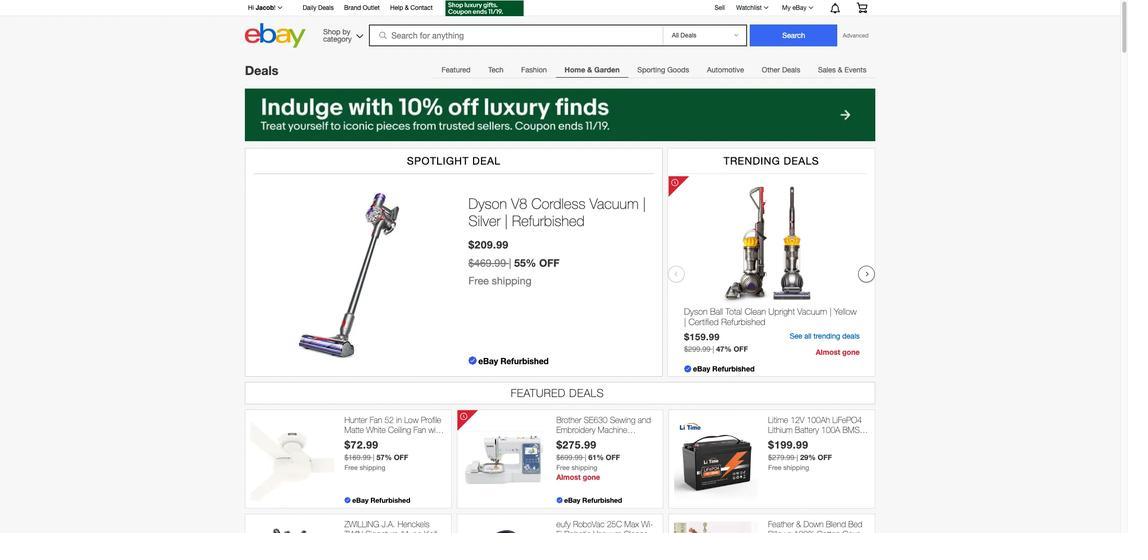 Task type: locate. For each thing, give the bounding box(es) containing it.
dyson up 'silver'
[[468, 195, 507, 212]]

vacuum
[[590, 195, 639, 212], [797, 306, 827, 317], [593, 529, 621, 533]]

$469.99
[[468, 257, 506, 269]]

featured link
[[433, 59, 479, 80]]

1 horizontal spatial almost
[[816, 347, 840, 356]]

gone
[[842, 347, 860, 356], [583, 473, 600, 482]]

shop by category banner
[[242, 0, 875, 51]]

tech link
[[479, 59, 512, 80]]

grid
[[804, 435, 817, 445]]

off right 57% at left
[[394, 453, 408, 462]]

your shopping cart image
[[856, 3, 868, 13]]

sporting
[[638, 66, 665, 74]]

certified
[[689, 317, 719, 327]]

ebay refurbished for dyson ball total clean upright vacuum | yellow | certified refurbished
[[693, 364, 755, 373]]

automotive
[[707, 66, 744, 74]]

sales & events
[[818, 66, 867, 74]]

free for $72.99
[[344, 464, 358, 472]]

$72.99 $169.99 | 57% off free shipping
[[344, 438, 408, 472]]

featured inside "home & garden" menu bar
[[442, 66, 471, 74]]

0 horizontal spatial and
[[378, 435, 391, 445]]

free for $199.99
[[768, 464, 782, 472]]

free for $275.99
[[556, 464, 570, 472]]

profile
[[421, 415, 441, 425]]

refurbished down total
[[721, 317, 766, 327]]

ebay
[[793, 4, 807, 11], [478, 356, 498, 366], [693, 364, 710, 373], [352, 496, 369, 504], [564, 496, 581, 504]]

daily deals link
[[303, 3, 334, 14]]

contact
[[411, 4, 433, 11]]

daily
[[303, 4, 316, 11]]

off inside $199.99 $279.99 | 29% off free shipping
[[818, 453, 832, 462]]

shipping for $275.99
[[572, 464, 597, 472]]

$699.99
[[556, 453, 583, 462]]

and inside hunter fan 52 in low profile matte white ceiling fan with 3 blades and no light
[[378, 435, 391, 445]]

refurbished up j.a.
[[370, 496, 410, 504]]

deals for featured deals
[[569, 387, 604, 399]]

& right home
[[587, 65, 592, 74]]

$279.99
[[768, 453, 795, 462]]

almost inside $275.99 $699.99 | 61% off free shipping almost gone
[[556, 473, 581, 482]]

fan up light on the left of page
[[414, 425, 426, 435]]

off-
[[792, 435, 804, 445]]

rv
[[779, 435, 789, 445]]

free down "$169.99"
[[344, 464, 358, 472]]

1 vertical spatial gone
[[583, 473, 600, 482]]

ball
[[710, 306, 723, 317]]

1 horizontal spatial dyson
[[684, 306, 708, 317]]

$159.99
[[684, 331, 720, 342]]

dyson ball total clean upright vacuum | yellow | certified refurbished
[[684, 306, 857, 327]]

0 vertical spatial fan
[[370, 415, 382, 425]]

1 horizontal spatial and
[[638, 415, 651, 425]]

dyson inside dyson v8 cordless vacuum | silver | refurbished
[[468, 195, 507, 212]]

off inside $72.99 $169.99 | 57% off free shipping
[[394, 453, 408, 462]]

0 vertical spatial gone
[[842, 347, 860, 356]]

refurbished inside brother se630 sewing and embroidery machine refurbished
[[556, 435, 598, 445]]

0 vertical spatial vacuum
[[590, 195, 639, 212]]

free shipping
[[468, 275, 532, 287]]

gone down deals
[[842, 347, 860, 356]]

gone down 61%
[[583, 473, 600, 482]]

fan up the white
[[370, 415, 382, 425]]

zwilling
[[344, 519, 379, 529]]

off for $275.99
[[606, 453, 620, 462]]

no
[[393, 435, 403, 445]]

$169.99
[[344, 453, 371, 462]]

outlet
[[363, 4, 380, 11]]

free inside $275.99 $699.99 | 61% off free shipping almost gone
[[556, 464, 570, 472]]

off inside $275.99 $699.99 | 61% off free shipping almost gone
[[606, 453, 620, 462]]

free
[[468, 275, 489, 287], [344, 464, 358, 472], [556, 464, 570, 472], [768, 464, 782, 472]]

off right 61%
[[606, 453, 620, 462]]

0 vertical spatial featured
[[442, 66, 471, 74]]

deals
[[318, 4, 334, 11], [245, 63, 278, 78], [782, 66, 800, 74], [784, 155, 819, 167], [569, 387, 604, 399]]

sales
[[818, 66, 836, 74]]

dyson v8 cordless vacuum | silver | refurbished link
[[468, 195, 652, 230]]

61%
[[588, 453, 604, 462]]

| inside $199.99 $279.99 | 29% off free shipping
[[797, 453, 798, 462]]

bms
[[843, 425, 860, 435]]

off right 55%
[[539, 256, 560, 269]]

see
[[790, 332, 802, 340]]

$199.99
[[768, 438, 809, 451]]

and down the white
[[378, 435, 391, 445]]

deals inside account navigation
[[318, 4, 334, 11]]

other
[[762, 66, 780, 74]]

shipping down 57% at left
[[360, 464, 385, 472]]

ebay inside account navigation
[[793, 4, 807, 11]]

other deals
[[762, 66, 800, 74]]

sewing
[[610, 415, 636, 425]]

off right 29%
[[818, 453, 832, 462]]

refurbished
[[512, 212, 585, 230], [721, 317, 766, 327], [500, 356, 549, 366], [712, 364, 755, 373], [556, 435, 598, 445], [370, 496, 410, 504], [582, 496, 622, 504]]

shipping inside $275.99 $699.99 | 61% off free shipping almost gone
[[572, 464, 597, 472]]

1 vertical spatial featured
[[511, 387, 566, 399]]

0 horizontal spatial dyson
[[468, 195, 507, 212]]

0 horizontal spatial featured
[[442, 66, 471, 74]]

| inside $299.99 | 47% off
[[713, 345, 714, 353]]

1 vertical spatial almost
[[556, 473, 581, 482]]

1 vertical spatial fan
[[414, 425, 426, 435]]

vacuum inside dyson ball total clean upright vacuum | yellow | certified refurbished
[[797, 306, 827, 317]]

free down $279.99
[[768, 464, 782, 472]]

down
[[804, 519, 824, 529]]

goods
[[667, 66, 689, 74]]

advanced link
[[838, 25, 874, 46]]

dyson inside dyson ball total clean upright vacuum | yellow | certified refurbished
[[684, 306, 708, 317]]

shipping down 29%
[[783, 464, 809, 472]]

shipping inside $72.99 $169.99 | 57% off free shipping
[[360, 464, 385, 472]]

& right sales
[[838, 66, 843, 74]]

zwilling j.a. henckels twin signature 11-pc knif link
[[344, 519, 446, 533]]

dyson for dyson v8 cordless vacuum | silver | refurbished
[[468, 195, 507, 212]]

free down $699.99
[[556, 464, 570, 472]]

yellow
[[834, 306, 857, 317]]

$299.99 | 47% off
[[684, 344, 748, 353]]

machine
[[598, 425, 627, 435]]

deals for daily deals
[[318, 4, 334, 11]]

home & garden menu bar
[[433, 59, 875, 80]]

sales & events link
[[809, 59, 875, 80]]

featured
[[442, 66, 471, 74], [511, 387, 566, 399]]

get the coupon image
[[445, 1, 523, 16]]

trolling
[[820, 435, 843, 445]]

None submit
[[750, 24, 838, 46]]

55%
[[514, 256, 536, 269]]

jacob
[[256, 4, 274, 11]]

shipping down 61%
[[572, 464, 597, 472]]

account navigation
[[242, 0, 875, 18]]

& right help
[[405, 4, 409, 11]]

free inside $199.99 $279.99 | 29% off free shipping
[[768, 464, 782, 472]]

indulge with 10% off luxury finds treat yourself iconic pieces from trusted sellers. coupon ends 11/19. image
[[245, 89, 875, 141]]

help & contact
[[390, 4, 433, 11]]

0 horizontal spatial gone
[[583, 473, 600, 482]]

100%
[[794, 529, 815, 533]]

2 vertical spatial vacuum
[[593, 529, 621, 533]]

pc
[[413, 529, 422, 533]]

refurbished down embroidery
[[556, 435, 598, 445]]

by
[[343, 27, 351, 36]]

category
[[323, 35, 352, 43]]

0 vertical spatial and
[[638, 415, 651, 425]]

off
[[539, 256, 560, 269], [734, 344, 748, 353], [394, 453, 408, 462], [606, 453, 620, 462], [818, 453, 832, 462]]

sporting goods
[[638, 66, 689, 74]]

and
[[638, 415, 651, 425], [378, 435, 391, 445]]

almost
[[816, 347, 840, 356], [556, 473, 581, 482]]

home & garden tab list
[[433, 59, 875, 80]]

|
[[643, 195, 646, 212], [505, 212, 508, 230], [509, 257, 511, 269], [830, 306, 832, 317], [684, 317, 686, 327], [713, 345, 714, 353], [373, 453, 374, 462], [585, 453, 586, 462], [797, 453, 798, 462]]

eufy
[[556, 519, 571, 529]]

0 horizontal spatial almost
[[556, 473, 581, 482]]

1 horizontal spatial fan
[[414, 425, 426, 435]]

& inside account navigation
[[405, 4, 409, 11]]

1 vertical spatial vacuum
[[797, 306, 827, 317]]

zwilling j.a. henckels twin signature 11-pc knif
[[344, 519, 441, 533]]

gone inside $275.99 $699.99 | 61% off free shipping almost gone
[[583, 473, 600, 482]]

off for $199.99
[[818, 453, 832, 462]]

11-
[[401, 529, 413, 533]]

vacuum inside dyson v8 cordless vacuum | silver | refurbished
[[590, 195, 639, 212]]

featured left tech
[[442, 66, 471, 74]]

free inside $72.99 $169.99 | 57% off free shipping
[[344, 464, 358, 472]]

my ebay link
[[777, 2, 818, 14]]

robotic
[[564, 529, 591, 533]]

$72.99
[[344, 438, 379, 451]]

shipping inside $199.99 $279.99 | 29% off free shipping
[[783, 464, 809, 472]]

1 horizontal spatial featured
[[511, 387, 566, 399]]

and right sewing at right bottom
[[638, 415, 651, 425]]

ebay for dyson v8 cordless vacuum | silver | refurbished
[[478, 356, 498, 366]]

blades
[[351, 435, 375, 445]]

refurbished down cordless
[[512, 212, 585, 230]]

1 vertical spatial dyson
[[684, 306, 708, 317]]

deals inside "home & garden" menu bar
[[782, 66, 800, 74]]

| inside $72.99 $169.99 | 57% off free shipping
[[373, 453, 374, 462]]

for
[[768, 435, 777, 445]]

shop by category
[[323, 27, 352, 43]]

dyson for dyson ball total clean upright vacuum | yellow | certified refurbished
[[684, 306, 708, 317]]

1 vertical spatial and
[[378, 435, 391, 445]]

shop
[[323, 27, 341, 36]]

none submit inside "shop by category" banner
[[750, 24, 838, 46]]

0 vertical spatial dyson
[[468, 195, 507, 212]]

& up 100%
[[796, 519, 801, 529]]

1 horizontal spatial gone
[[842, 347, 860, 356]]

& inside 'link'
[[587, 65, 592, 74]]

featured up brother
[[511, 387, 566, 399]]

almost down "trending"
[[816, 347, 840, 356]]

& inside feather & down blend bed pillows 100% cotton cove
[[796, 519, 801, 529]]

with
[[428, 425, 442, 435]]

almost down $699.99
[[556, 473, 581, 482]]

lithium
[[768, 425, 793, 435]]

dyson up certified
[[684, 306, 708, 317]]

other deals link
[[753, 59, 809, 80]]

home & garden
[[565, 65, 620, 74]]



Task type: vqa. For each thing, say whether or not it's contained in the screenshot.
"Dooney & Bourke Pebble Grain Twist Strap Hobo Shoulder Bag" image on the right bottom
no



Task type: describe. For each thing, give the bounding box(es) containing it.
refurbished up eufy robovac 25c max wi- fi robotic vacuum cleane
[[582, 496, 622, 504]]

deals for other deals
[[782, 66, 800, 74]]

brand
[[344, 4, 361, 11]]

| inside $469.99 | 55% off
[[509, 257, 511, 269]]

battery
[[795, 425, 819, 435]]

$199.99 $279.99 | 29% off free shipping
[[768, 438, 832, 472]]

advanced
[[843, 32, 869, 39]]

off for $72.99
[[394, 453, 408, 462]]

ebay refurbished for hunter fan 52 in low profile matte white ceiling fan with 3 blades and no light
[[352, 496, 410, 504]]

hunter fan 52 in low profile matte white ceiling fan with 3 blades and no light
[[344, 415, 442, 445]]

matte
[[344, 425, 364, 435]]

max
[[624, 519, 639, 529]]

& for down
[[796, 519, 801, 529]]

events
[[845, 66, 867, 74]]

& for contact
[[405, 4, 409, 11]]

& for garden
[[587, 65, 592, 74]]

see all trending deals
[[790, 332, 860, 340]]

shipping for $199.99
[[783, 464, 809, 472]]

dyson ball total clean upright vacuum | yellow | certified refurbished link
[[684, 306, 860, 330]]

trending deals
[[724, 155, 819, 167]]

brother se630 sewing and embroidery machine refurbished link
[[556, 415, 658, 445]]

25c
[[607, 519, 622, 529]]

29%
[[800, 453, 816, 462]]

clean
[[745, 306, 766, 317]]

feather & down blend bed pillows 100% cotton cove
[[768, 519, 870, 533]]

total
[[726, 306, 742, 317]]

ebay for dyson ball total clean upright vacuum | yellow | certified refurbished
[[693, 364, 710, 373]]

my
[[782, 4, 791, 11]]

free down $469.99
[[468, 275, 489, 287]]

eufy robovac 25c max wi- fi robotic vacuum cleane link
[[556, 519, 658, 533]]

vacuum inside eufy robovac 25c max wi- fi robotic vacuum cleane
[[593, 529, 621, 533]]

brother se630 sewing and embroidery machine refurbished
[[556, 415, 651, 445]]

light
[[405, 435, 422, 445]]

dyson v8 cordless vacuum | silver | refurbished
[[468, 195, 646, 230]]

52
[[385, 415, 394, 425]]

feather & down blend bed pillows 100% cotton cove link
[[768, 519, 870, 533]]

all
[[804, 332, 812, 340]]

refurbished up featured deals on the bottom of page
[[500, 356, 549, 366]]

featured for featured
[[442, 66, 471, 74]]

white
[[366, 425, 386, 435]]

ebay refurbished for dyson v8 cordless vacuum | silver | refurbished
[[478, 356, 549, 366]]

j.a.
[[382, 519, 395, 529]]

robovac
[[573, 519, 605, 529]]

fi
[[556, 529, 562, 533]]

and inside brother se630 sewing and embroidery machine refurbished
[[638, 415, 651, 425]]

100a
[[821, 425, 840, 435]]

0 horizontal spatial fan
[[370, 415, 382, 425]]

off right 47%
[[734, 344, 748, 353]]

100ah
[[807, 415, 830, 425]]

lifepo4
[[832, 415, 862, 425]]

0 vertical spatial almost
[[816, 347, 840, 356]]

henckels
[[398, 519, 430, 529]]

fashion link
[[512, 59, 556, 80]]

brother
[[556, 415, 581, 425]]

deals
[[842, 332, 860, 340]]

refurbished inside dyson ball total clean upright vacuum | yellow | certified refurbished
[[721, 317, 766, 327]]

Search for anything text field
[[371, 26, 661, 45]]

home & garden link
[[556, 59, 629, 80]]

hunter
[[344, 415, 367, 425]]

garden
[[594, 65, 620, 74]]

watchlist
[[736, 4, 762, 11]]

see all trending deals link
[[790, 332, 860, 340]]

tech
[[488, 66, 504, 74]]

featured for featured deals
[[511, 387, 566, 399]]

brand outlet
[[344, 4, 380, 11]]

$469.99 | 55% off
[[468, 256, 560, 269]]

in
[[396, 415, 402, 425]]

upright
[[769, 306, 795, 317]]

refurbished inside dyson v8 cordless vacuum | silver | refurbished
[[512, 212, 585, 230]]

& for events
[[838, 66, 843, 74]]

wi-
[[641, 519, 653, 529]]

shop by category button
[[319, 23, 365, 46]]

litime
[[768, 415, 788, 425]]

ebay for hunter fan 52 in low profile matte white ceiling fan with 3 blades and no light
[[352, 496, 369, 504]]

refurbished down 47%
[[712, 364, 755, 373]]

hi jacob !
[[248, 4, 276, 11]]

home
[[565, 65, 585, 74]]

v8
[[511, 195, 527, 212]]

shipping for $72.99
[[360, 464, 385, 472]]

sell
[[715, 4, 725, 11]]

deal
[[472, 155, 501, 167]]

!
[[274, 4, 276, 11]]

57%
[[377, 453, 392, 462]]

ceiling
[[388, 425, 411, 435]]

deals link
[[245, 63, 278, 78]]

fashion
[[521, 66, 547, 74]]

help
[[390, 4, 403, 11]]

feather
[[768, 519, 794, 529]]

signature
[[366, 529, 398, 533]]

12v
[[791, 415, 805, 425]]

$209.99
[[468, 238, 509, 251]]

blend
[[826, 519, 846, 529]]

bed
[[848, 519, 863, 529]]

pillows
[[768, 529, 792, 533]]

litime 12v 100ah lifepo4 lithium battery 100a bms for rv off-grid trolling motor
[[768, 415, 865, 445]]

eufy robovac 25c max wi- fi robotic vacuum cleane
[[556, 519, 653, 533]]

automotive link
[[698, 59, 753, 80]]

deals for trending deals
[[784, 155, 819, 167]]

trending
[[814, 332, 840, 340]]

sporting goods link
[[629, 59, 698, 80]]

shipping down $469.99 | 55% off
[[492, 275, 532, 287]]

se630
[[584, 415, 608, 425]]

| inside $275.99 $699.99 | 61% off free shipping almost gone
[[585, 453, 586, 462]]



